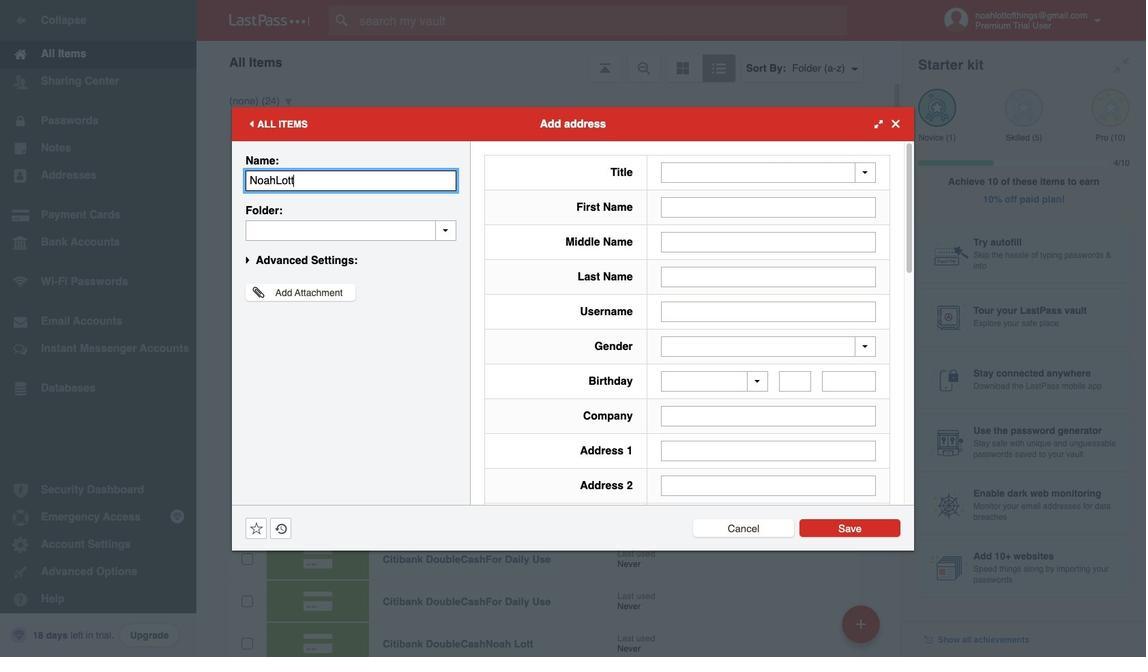 Task type: describe. For each thing, give the bounding box(es) containing it.
search my vault text field
[[329, 5, 874, 35]]

Search search field
[[329, 5, 874, 35]]

vault options navigation
[[197, 41, 902, 82]]

lastpass image
[[229, 14, 310, 27]]

new item navigation
[[837, 601, 889, 657]]

new item image
[[856, 619, 866, 629]]



Task type: locate. For each thing, give the bounding box(es) containing it.
dialog
[[232, 107, 914, 657]]

None text field
[[246, 220, 457, 241], [661, 232, 876, 252], [822, 371, 876, 392], [246, 220, 457, 241], [661, 232, 876, 252], [822, 371, 876, 392]]

main navigation navigation
[[0, 0, 197, 657]]

None text field
[[246, 170, 457, 191], [661, 197, 876, 217], [661, 266, 876, 287], [661, 301, 876, 322], [779, 371, 812, 392], [661, 406, 876, 427], [661, 441, 876, 461], [661, 476, 876, 496], [246, 170, 457, 191], [661, 197, 876, 217], [661, 266, 876, 287], [661, 301, 876, 322], [779, 371, 812, 392], [661, 406, 876, 427], [661, 441, 876, 461], [661, 476, 876, 496]]



Task type: vqa. For each thing, say whether or not it's contained in the screenshot.
Vault options navigation
yes



